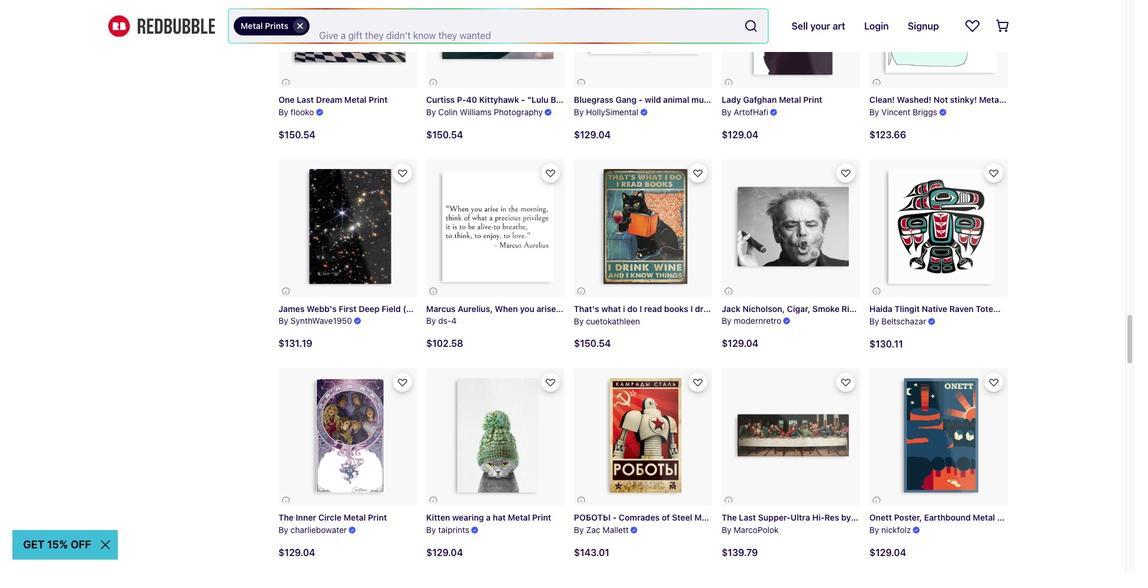 Task type: describe. For each thing, give the bounding box(es) containing it.
by hollysimental
[[574, 107, 638, 117]]

metal right gafghan
[[779, 95, 801, 105]]

kittyhawk
[[479, 95, 519, 105]]

2013
[[625, 95, 645, 105]]

metal inside the last supper-ultra hi-res by leonardo da vinci metal print by marcopolok
[[927, 513, 949, 523]]

by for by zac mallett
[[574, 526, 584, 536]]

ds-
[[438, 316, 451, 326]]

- right belle"
[[577, 95, 581, 105]]

nickfolz
[[881, 526, 911, 536]]

by zac mallett
[[574, 526, 629, 536]]

mallett
[[603, 526, 629, 536]]

metal right the circle on the bottom left of page
[[344, 513, 366, 523]]

by inside the last supper-ultra hi-res by leonardo da vinci metal print by marcopolok
[[722, 526, 731, 536]]

Search term search field
[[310, 9, 740, 43]]

"lulu
[[527, 95, 548, 105]]

by modernretro
[[722, 316, 781, 326]]

by taiprints
[[426, 526, 469, 536]]

last for dream
[[297, 95, 314, 105]]

by artofhafi
[[722, 107, 768, 117]]

shoreham
[[583, 95, 623, 105]]

by for by synthwave1950
[[278, 316, 288, 326]]

kitten
[[426, 513, 450, 523]]

belle"
[[551, 95, 575, 105]]

by for by nickfolz
[[869, 526, 879, 536]]

- left wild
[[639, 95, 643, 105]]

williams
[[460, 107, 492, 117]]

$129.04 for charliebowater
[[278, 548, 315, 559]]

modernretro
[[734, 316, 781, 326]]

taiprints
[[438, 526, 469, 536]]

4
[[451, 316, 457, 326]]

kitten wearing a hat metal print
[[426, 513, 551, 523]]

by charliebowater
[[278, 526, 347, 536]]

marcus aurelius, when you arise in the morning think of what a precious privilege it is to be alive metal print image
[[426, 159, 564, 298]]

curtiss
[[426, 95, 455, 105]]

by for by beltschazar
[[869, 316, 879, 326]]

one
[[278, 95, 295, 105]]

circle
[[318, 513, 341, 523]]

a
[[486, 513, 491, 523]]

the last supper-ultra hi-res by leonardo da vinci metal print by marcopolok
[[722, 513, 970, 536]]

by flooko
[[278, 107, 314, 117]]

print inside the last supper-ultra hi-res by leonardo da vinci metal print by marcopolok
[[951, 513, 970, 523]]

stinky!
[[950, 95, 977, 105]]

hi-
[[812, 513, 825, 523]]

by vincent briggs
[[869, 107, 937, 117]]

- up photography
[[521, 95, 525, 105]]

marcopolok
[[734, 526, 779, 536]]

last for supper-
[[739, 513, 756, 523]]

by for by artofhafi
[[722, 107, 731, 117]]

by ds-4
[[426, 316, 457, 326]]

lady
[[722, 95, 741, 105]]

metal right 'stinky!' at the top right
[[979, 95, 1001, 105]]

metal prints
[[241, 21, 288, 31]]

lady gafghan metal print
[[722, 95, 822, 105]]

vincent
[[881, 107, 911, 117]]

that's what i do i read books i drink wine and i know things  metal print image
[[574, 159, 712, 298]]

by for by hollysimental
[[574, 107, 584, 117]]

zac
[[586, 526, 600, 536]]

clean! washed! not stinky! metal print
[[869, 95, 1023, 105]]

comrades
[[619, 513, 660, 523]]

$123.66
[[869, 130, 906, 140]]

gafghan
[[743, 95, 777, 105]]

$139.79
[[722, 548, 758, 559]]

by colin  williams photography
[[426, 107, 543, 117]]

- up 'mallett'
[[613, 513, 617, 523]]

totem
[[976, 304, 1001, 314]]

not
[[934, 95, 948, 105]]

redbubble logo image
[[108, 15, 215, 37]]

artofhafi
[[734, 107, 768, 117]]

leonardo
[[853, 513, 891, 523]]

by cuetokathleen
[[574, 316, 640, 326]]

bluegrass
[[574, 95, 614, 105]]

steel
[[672, 513, 692, 523]]

by synthwave1950
[[278, 316, 352, 326]]

beltschazar
[[881, 316, 926, 326]]

onett
[[869, 513, 892, 523]]

the inner circle metal print image
[[278, 368, 417, 507]]

by nickfolz
[[869, 526, 911, 536]]

animal
[[663, 95, 689, 105]]

flooko
[[290, 107, 314, 117]]

metal inside button
[[241, 21, 263, 31]]

bluegrass gang -  wild animal music metal print
[[574, 95, 761, 105]]

the inner circle metal print
[[278, 513, 387, 523]]

briggs
[[913, 107, 937, 117]]



Task type: locate. For each thing, give the bounding box(es) containing it.
haida tlingit native raven totem metal print image
[[869, 159, 1008, 298]]

kitten wearing a hat metal print image
[[426, 368, 564, 507]]

music
[[691, 95, 715, 105]]

the for the last supper-ultra hi-res by leonardo da vinci metal print by marcopolok
[[722, 513, 737, 523]]

$150.54 for flooko
[[278, 130, 315, 140]]

one last dream metal print
[[278, 95, 388, 105]]

p-
[[457, 95, 466, 105]]

charliebowater
[[290, 526, 347, 536]]

0 vertical spatial last
[[297, 95, 314, 105]]

prints
[[265, 21, 288, 31]]

0 horizontal spatial $150.54
[[278, 130, 315, 140]]

by for by colin  williams photography
[[426, 107, 436, 117]]

lady gafghan metal print image
[[722, 0, 860, 88]]

1 vertical spatial last
[[739, 513, 756, 523]]

the last supper-ultra hi-res by leonardo da vinci metal print image
[[722, 368, 860, 507]]

$129.04 for artofhafi
[[722, 130, 758, 140]]

1 horizontal spatial the
[[722, 513, 737, 523]]

bluegrass gang -  wild animal music metal print image
[[574, 0, 712, 88]]

1 horizontal spatial $150.54
[[426, 130, 463, 140]]

by left the zac
[[574, 526, 584, 536]]

curtiss p-40 kittyhawk -  "lulu belle" - shoreham 2013 metal print image
[[426, 0, 564, 88]]

inner
[[296, 513, 316, 523]]

onett poster, earthbound metal print image
[[869, 368, 1008, 507]]

by
[[278, 107, 288, 117], [426, 107, 436, 117], [722, 107, 731, 117], [574, 107, 584, 117], [869, 107, 879, 117], [278, 316, 288, 326], [426, 316, 436, 326], [722, 316, 731, 326], [574, 316, 584, 326], [869, 316, 879, 326], [278, 526, 288, 536], [426, 526, 436, 536], [722, 526, 731, 536], [574, 526, 584, 536], [869, 526, 879, 536]]

last
[[297, 95, 314, 105], [739, 513, 756, 523]]

by down kitten on the left bottom of page
[[426, 526, 436, 536]]

$129.04 for modernretro
[[722, 339, 758, 350]]

$150.54 down colin
[[426, 130, 463, 140]]

by left charliebowater
[[278, 526, 288, 536]]

$131.19
[[278, 339, 312, 350]]

metal right the vinci
[[927, 513, 949, 523]]

$130.11
[[869, 339, 903, 350]]

$129.04 down by nickfolz
[[869, 548, 906, 559]]

james webb's first deep field (james webb/jwst) — space poster metal print image
[[278, 159, 417, 298]]

jack nicholson, cigar, smoke rings, black and white photography metal print image
[[722, 159, 860, 298]]

last inside the last supper-ultra hi-res by leonardo da vinci metal print by marcopolok
[[739, 513, 756, 523]]

2 horizontal spatial $150.54
[[574, 339, 611, 349]]

washed!
[[897, 95, 932, 105]]

wearing
[[452, 513, 484, 523]]

by down "curtiss"
[[426, 107, 436, 117]]

by for by cuetokathleen
[[574, 316, 584, 326]]

last up marcopolok
[[739, 513, 756, 523]]

ultra
[[791, 513, 810, 523]]

hollysimental
[[586, 107, 638, 117]]

$150.54 down by flooko
[[278, 130, 315, 140]]

by for by ds-4
[[426, 316, 436, 326]]

clean! washed! not stinky! metal print image
[[869, 0, 1008, 88]]

the up marcopolok
[[722, 513, 737, 523]]

40
[[466, 95, 477, 105]]

vinci
[[905, 513, 924, 523]]

by down one
[[278, 107, 288, 117]]

$129.04 for taiprints
[[426, 548, 463, 559]]

print
[[369, 95, 388, 105], [672, 95, 691, 105], [803, 95, 822, 105], [742, 95, 761, 105], [1003, 95, 1023, 105], [1027, 304, 1046, 314], [368, 513, 387, 523], [532, 513, 551, 523], [951, 513, 970, 523], [719, 513, 738, 523], [997, 513, 1016, 523]]

tlingit
[[895, 304, 920, 314]]

$143.01
[[574, 548, 609, 559]]

curtiss p-40 kittyhawk -  "lulu belle" - shoreham 2013 metal print
[[426, 95, 691, 105]]

Metal Prints field
[[229, 9, 768, 43]]

by for by modernretro
[[722, 316, 731, 326]]

raven
[[949, 304, 974, 314]]

gang
[[616, 95, 637, 105]]

$129.04 for hollysimental
[[574, 130, 611, 140]]

wild
[[645, 95, 661, 105]]

by for by charliebowater
[[278, 526, 288, 536]]

$150.54 for colin
[[426, 130, 463, 140]]

hat
[[493, 513, 506, 523]]

metal up the by artofhafi
[[717, 95, 740, 105]]

роботы
[[574, 513, 611, 523]]

-
[[521, 95, 525, 105], [577, 95, 581, 105], [639, 95, 643, 105], [613, 513, 617, 523]]

metal left prints
[[241, 21, 263, 31]]

2 the from the left
[[722, 513, 737, 523]]

haida tlingit native raven totem metal print
[[869, 304, 1046, 314]]

last up flooko at the top of page
[[297, 95, 314, 105]]

$150.54 down by cuetokathleen
[[574, 339, 611, 349]]

1 the from the left
[[278, 513, 294, 523]]

onett poster, earthbound metal print
[[869, 513, 1016, 523]]

by for by taiprints
[[426, 526, 436, 536]]

metal right earthbound
[[973, 513, 995, 523]]

by down lady
[[722, 107, 731, 117]]

the left inner
[[278, 513, 294, 523]]

$129.04 down by hollysimental
[[574, 130, 611, 140]]

metal right 2013
[[647, 95, 670, 105]]

by up $131.19
[[278, 316, 288, 326]]

poster,
[[894, 513, 922, 523]]

роботы - comrades of steel metal print
[[574, 513, 738, 523]]

one last dream metal print image
[[278, 0, 417, 88]]

$129.04 for nickfolz
[[869, 548, 906, 559]]

by up $139.79
[[722, 526, 731, 536]]

native
[[922, 304, 947, 314]]

by left modernretro at right
[[722, 316, 731, 326]]

by down clean!
[[869, 107, 879, 117]]

by down leonardo
[[869, 526, 879, 536]]

cuetokathleen
[[586, 316, 640, 326]]

$129.04 down the by artofhafi
[[722, 130, 758, 140]]

the inside the last supper-ultra hi-res by leonardo da vinci metal print by marcopolok
[[722, 513, 737, 523]]

metal right the dream
[[344, 95, 367, 105]]

synthwave1950
[[290, 316, 352, 326]]

by left the cuetokathleen
[[574, 316, 584, 326]]

metal prints button
[[234, 17, 310, 36]]

0 horizontal spatial the
[[278, 513, 294, 523]]

da
[[893, 513, 903, 523]]

metal right totem in the bottom right of the page
[[1003, 304, 1025, 314]]

by for by vincent briggs
[[869, 107, 879, 117]]

by down bluegrass
[[574, 107, 584, 117]]

by down the haida
[[869, 316, 879, 326]]

earthbound
[[924, 513, 971, 523]]

colin
[[438, 107, 458, 117]]

0 horizontal spatial last
[[297, 95, 314, 105]]

1 horizontal spatial last
[[739, 513, 756, 523]]

$102.58
[[426, 339, 463, 349]]

$129.04 down by taiprints on the left of the page
[[426, 548, 463, 559]]

$129.04 down by modernretro
[[722, 339, 758, 350]]

the for the inner circle metal print
[[278, 513, 294, 523]]

by for by flooko
[[278, 107, 288, 117]]

haida
[[869, 304, 892, 314]]

metal right hat on the bottom
[[508, 513, 530, 523]]

роботы - comrades of steel metal print image
[[574, 368, 712, 507]]

clean!
[[869, 95, 895, 105]]

supper-
[[758, 513, 791, 523]]

dream
[[316, 95, 342, 105]]

of
[[662, 513, 670, 523]]

metal right steel
[[694, 513, 717, 523]]

res
[[825, 513, 839, 523]]

photography
[[494, 107, 543, 117]]

by beltschazar
[[869, 316, 926, 326]]

$129.04 down by charliebowater
[[278, 548, 315, 559]]

by
[[841, 513, 851, 523]]

metal
[[241, 21, 263, 31], [344, 95, 367, 105], [647, 95, 670, 105], [779, 95, 801, 105], [717, 95, 740, 105], [979, 95, 1001, 105], [1003, 304, 1025, 314], [344, 513, 366, 523], [508, 513, 530, 523], [927, 513, 949, 523], [694, 513, 717, 523], [973, 513, 995, 523]]

the
[[278, 513, 294, 523], [722, 513, 737, 523]]

by left ds-
[[426, 316, 436, 326]]



Task type: vqa. For each thing, say whether or not it's contained in the screenshot.


